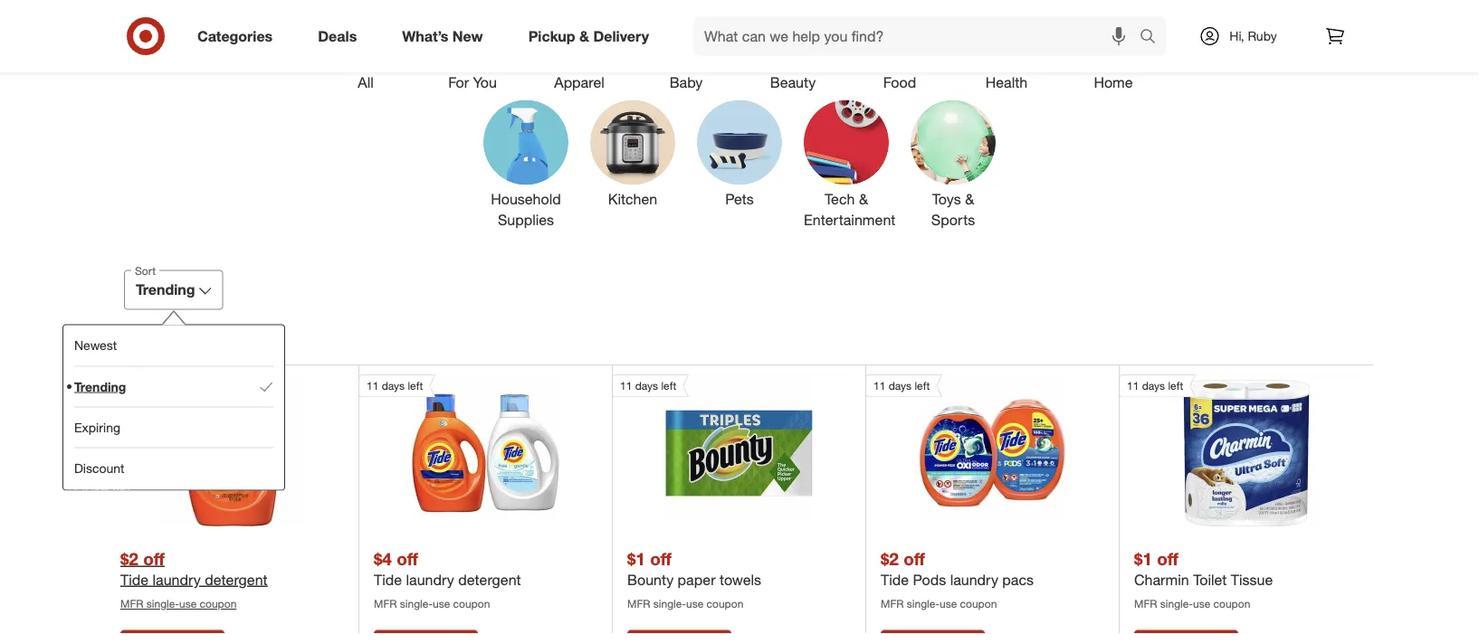 Task type: describe. For each thing, give the bounding box(es) containing it.
off for $1 off bounty paper towels mfr single-use coupon
[[650, 549, 671, 569]]

kitchen button
[[590, 100, 675, 230]]

laundry inside $2 off tide pods laundry pacs mfr single-use coupon
[[950, 571, 998, 589]]

left for laundry
[[408, 379, 423, 393]]

coupon inside $2 off tide pods laundry pacs mfr single-use coupon
[[960, 598, 997, 611]]

tide for $4 off tide laundry detergent mfr single-use coupon
[[374, 571, 402, 589]]

search
[[1131, 29, 1175, 47]]

pickup
[[528, 27, 575, 45]]

off for $2 off tide pods laundry pacs mfr single-use coupon
[[903, 549, 925, 569]]

pickup & delivery link
[[513, 16, 672, 56]]

pacs
[[1002, 571, 1034, 589]]

11 days left button for tissue
[[1119, 375, 1320, 527]]

& for pickup
[[579, 27, 589, 45]]

11 days left for charmin toilet tissue
[[1127, 379, 1183, 393]]

11 for tide laundry detergent
[[367, 379, 379, 393]]

deals
[[318, 27, 357, 45]]

all button
[[323, 0, 408, 93]]

laundry for $4 off
[[406, 571, 454, 589]]

11 days left for tide pods laundry pacs
[[873, 379, 930, 393]]

tissue
[[1231, 571, 1273, 589]]

what's
[[402, 27, 448, 45]]

towels
[[720, 571, 761, 589]]

off for $1 off charmin toilet tissue mfr single-use coupon
[[1157, 549, 1178, 569]]

left for paper
[[661, 379, 676, 393]]

food button
[[857, 0, 942, 93]]

beauty
[[770, 74, 816, 91]]

trending link
[[74, 366, 273, 407]]

deals link
[[303, 16, 379, 56]]

11 for charmin toilet tissue
[[1127, 379, 1139, 393]]

home button
[[1071, 0, 1156, 93]]

baby
[[669, 74, 703, 91]]

$2 off tide pods laundry pacs mfr single-use coupon
[[881, 549, 1034, 611]]

& for tech
[[859, 190, 868, 208]]

hi,
[[1229, 28, 1244, 44]]

toys
[[932, 190, 961, 208]]

tech & entertainment
[[804, 190, 895, 229]]

supplies
[[498, 211, 554, 229]]

coupon for $1 off charmin toilet tissue mfr single-use coupon
[[1213, 598, 1250, 611]]

$4 off tide laundry detergent mfr single-use coupon
[[374, 549, 521, 611]]

beauty button
[[750, 0, 835, 93]]

$1 for bounty paper towels
[[627, 549, 645, 569]]

ruby
[[1248, 28, 1277, 44]]

11 for bounty paper towels
[[620, 379, 632, 393]]

baby button
[[644, 0, 729, 93]]

What can we help you find? suggestions appear below search field
[[693, 16, 1144, 56]]

use for $4 off tide laundry detergent mfr single-use coupon
[[433, 598, 450, 611]]

health
[[986, 74, 1028, 91]]

entertainment
[[804, 211, 895, 229]]

household
[[491, 190, 561, 208]]

$4
[[374, 549, 392, 569]]

coupon for $1 off bounty paper towels mfr single-use coupon
[[707, 598, 743, 611]]

use for $1 off bounty paper towels mfr single-use coupon
[[686, 598, 704, 611]]

what's new link
[[387, 16, 506, 56]]

toys & sports button
[[911, 100, 996, 230]]

discount link
[[74, 447, 273, 488]]

detergent for $4 off
[[458, 571, 521, 589]]

categories link
[[182, 16, 295, 56]]

mfr for $2 off tide laundry detergent mfr single-use coupon
[[120, 598, 143, 611]]

11 days left button for detergent
[[358, 375, 559, 527]]

off for $2 off tide laundry detergent mfr single-use coupon
[[143, 549, 165, 569]]

coupon for $2 off tide laundry detergent mfr single-use coupon
[[200, 598, 237, 611]]

expiring
[[74, 419, 120, 435]]



Task type: vqa. For each thing, say whether or not it's contained in the screenshot.
first laundry from the right
yes



Task type: locate. For each thing, give the bounding box(es) containing it.
tide inside $2 off tide pods laundry pacs mfr single-use coupon
[[881, 571, 909, 589]]

1 horizontal spatial $1
[[1134, 549, 1152, 569]]

$2 inside $2 off tide pods laundry pacs mfr single-use coupon
[[881, 549, 899, 569]]

1 detergent from the left
[[205, 571, 268, 589]]

3 left from the left
[[915, 379, 930, 393]]

1 $1 from the left
[[627, 549, 645, 569]]

1 coupon from the left
[[200, 598, 237, 611]]

single- for $2 off tide laundry detergent mfr single-use coupon
[[146, 598, 179, 611]]

1 horizontal spatial &
[[859, 190, 868, 208]]

bounty
[[627, 571, 674, 589]]

2 off from the left
[[397, 549, 418, 569]]

days for tide laundry detergent
[[382, 379, 405, 393]]

single-
[[146, 598, 179, 611], [400, 598, 433, 611], [653, 598, 686, 611], [907, 598, 940, 611], [1160, 598, 1193, 611]]

for you button
[[430, 0, 515, 93]]

toys & sports
[[931, 190, 975, 229]]

mfr for $4 off tide laundry detergent mfr single-use coupon
[[374, 598, 397, 611]]

2 left from the left
[[661, 379, 676, 393]]

tech & entertainment button
[[804, 100, 895, 230]]

11 days left for bounty paper towels
[[620, 379, 676, 393]]

2 detergent from the left
[[458, 571, 521, 589]]

discount
[[74, 460, 124, 476]]

2 $1 from the left
[[1134, 549, 1152, 569]]

coupon inside $2 off tide laundry detergent mfr single-use coupon
[[200, 598, 237, 611]]

11 days left
[[367, 379, 423, 393], [620, 379, 676, 393], [873, 379, 930, 393], [1127, 379, 1183, 393]]

11 days left button for towels
[[612, 375, 812, 527]]

0 vertical spatial trending
[[136, 281, 195, 299]]

days for bounty paper towels
[[635, 379, 658, 393]]

use inside $2 off tide laundry detergent mfr single-use coupon
[[179, 598, 197, 611]]

2 horizontal spatial laundry
[[950, 571, 998, 589]]

paper
[[678, 571, 716, 589]]

laundry
[[153, 571, 201, 589], [406, 571, 454, 589], [950, 571, 998, 589]]

pets
[[725, 190, 754, 208]]

4 left from the left
[[1168, 379, 1183, 393]]

single- for $1 off charmin toilet tissue mfr single-use coupon
[[1160, 598, 1193, 611]]

detergent for $2 off
[[205, 571, 268, 589]]

delivery
[[593, 27, 649, 45]]

home
[[1094, 74, 1133, 91]]

3 days from the left
[[889, 379, 912, 393]]

2 11 days left from the left
[[620, 379, 676, 393]]

coupon inside $1 off charmin toilet tissue mfr single-use coupon
[[1213, 598, 1250, 611]]

$1
[[627, 549, 645, 569], [1134, 549, 1152, 569]]

$1 inside $1 off bounty paper towels mfr single-use coupon
[[627, 549, 645, 569]]

mfr inside $1 off charmin toilet tissue mfr single-use coupon
[[1134, 598, 1157, 611]]

mfr for $1 off charmin toilet tissue mfr single-use coupon
[[1134, 598, 1157, 611]]

you
[[473, 74, 497, 91]]

trending inside dropdown button
[[136, 281, 195, 299]]

newest
[[74, 337, 117, 353]]

1 $2 from the left
[[120, 549, 138, 569]]

4 mfr from the left
[[881, 598, 904, 611]]

3 off from the left
[[650, 549, 671, 569]]

mfr inside $4 off tide laundry detergent mfr single-use coupon
[[374, 598, 397, 611]]

5 off from the left
[[1157, 549, 1178, 569]]

trending button
[[124, 270, 223, 310]]

food
[[883, 74, 916, 91]]

trending up expiring
[[74, 379, 126, 394]]

2 $2 from the left
[[881, 549, 899, 569]]

charmin
[[1134, 571, 1189, 589]]

11 days left button
[[358, 375, 559, 527], [612, 375, 812, 527], [865, 375, 1066, 527], [1119, 375, 1320, 527]]

single- inside $1 off charmin toilet tissue mfr single-use coupon
[[1160, 598, 1193, 611]]

single- for $4 off tide laundry detergent mfr single-use coupon
[[400, 598, 433, 611]]

apparel
[[554, 74, 604, 91]]

$1 up the bounty
[[627, 549, 645, 569]]

2 coupon from the left
[[453, 598, 490, 611]]

$2
[[120, 549, 138, 569], [881, 549, 899, 569]]

single- inside $2 off tide laundry detergent mfr single-use coupon
[[146, 598, 179, 611]]

& right toys
[[965, 190, 974, 208]]

apparel button
[[537, 0, 622, 93]]

0 horizontal spatial laundry
[[153, 571, 201, 589]]

1 horizontal spatial tide
[[374, 571, 402, 589]]

2 mfr from the left
[[374, 598, 397, 611]]

1 horizontal spatial trending
[[136, 281, 195, 299]]

categories
[[197, 27, 273, 45]]

tide inside $4 off tide laundry detergent mfr single-use coupon
[[374, 571, 402, 589]]

expiring link
[[74, 407, 273, 447]]

use for $1 off charmin toilet tissue mfr single-use coupon
[[1193, 598, 1210, 611]]

detergent
[[205, 571, 268, 589], [458, 571, 521, 589]]

0 horizontal spatial tide
[[120, 571, 149, 589]]

5 mfr from the left
[[1134, 598, 1157, 611]]

coupon
[[200, 598, 237, 611], [453, 598, 490, 611], [707, 598, 743, 611], [960, 598, 997, 611], [1213, 598, 1250, 611]]

coupon inside $4 off tide laundry detergent mfr single-use coupon
[[453, 598, 490, 611]]

4 single- from the left
[[907, 598, 940, 611]]

3 11 from the left
[[873, 379, 886, 393]]

& right tech
[[859, 190, 868, 208]]

0 horizontal spatial &
[[579, 27, 589, 45]]

2 horizontal spatial tide
[[881, 571, 909, 589]]

1 tide from the left
[[120, 571, 149, 589]]

days for charmin toilet tissue
[[1142, 379, 1165, 393]]

mfr inside $2 off tide laundry detergent mfr single-use coupon
[[120, 598, 143, 611]]

& right pickup
[[579, 27, 589, 45]]

health button
[[964, 0, 1049, 93]]

1 11 days left from the left
[[367, 379, 423, 393]]

1 left from the left
[[408, 379, 423, 393]]

1 laundry from the left
[[153, 571, 201, 589]]

11
[[367, 379, 379, 393], [620, 379, 632, 393], [873, 379, 886, 393], [1127, 379, 1139, 393]]

1 11 days left button from the left
[[358, 375, 559, 527]]

1 vertical spatial trending
[[74, 379, 126, 394]]

for you
[[448, 74, 497, 91]]

mfr
[[120, 598, 143, 611], [374, 598, 397, 611], [627, 598, 650, 611], [881, 598, 904, 611], [1134, 598, 1157, 611]]

1 11 from the left
[[367, 379, 379, 393]]

11 for tide pods laundry pacs
[[873, 379, 886, 393]]

1 single- from the left
[[146, 598, 179, 611]]

all
[[358, 74, 374, 91]]

$2 for tide pods laundry pacs
[[881, 549, 899, 569]]

trending up newest link
[[136, 281, 195, 299]]

left for toilet
[[1168, 379, 1183, 393]]

trending
[[136, 281, 195, 299], [74, 379, 126, 394]]

$1 off bounty paper towels mfr single-use coupon
[[627, 549, 761, 611]]

single- for $1 off bounty paper towels mfr single-use coupon
[[653, 598, 686, 611]]

3 coupon from the left
[[707, 598, 743, 611]]

4 off from the left
[[903, 549, 925, 569]]

$1 off charmin toilet tissue mfr single-use coupon
[[1134, 549, 1273, 611]]

2 11 from the left
[[620, 379, 632, 393]]

1 off from the left
[[143, 549, 165, 569]]

3 tide from the left
[[881, 571, 909, 589]]

11 days left for tide laundry detergent
[[367, 379, 423, 393]]

pods
[[913, 571, 946, 589]]

left for pods
[[915, 379, 930, 393]]

household supplies
[[491, 190, 561, 229]]

4 days from the left
[[1142, 379, 1165, 393]]

mfr for $1 off bounty paper towels mfr single-use coupon
[[627, 598, 650, 611]]

tide inside $2 off tide laundry detergent mfr single-use coupon
[[120, 571, 149, 589]]

detergent inside $4 off tide laundry detergent mfr single-use coupon
[[458, 571, 521, 589]]

sports
[[931, 211, 975, 229]]

2 horizontal spatial &
[[965, 190, 974, 208]]

1 horizontal spatial $2
[[881, 549, 899, 569]]

$1 up charmin
[[1134, 549, 1152, 569]]

laundry inside $2 off tide laundry detergent mfr single-use coupon
[[153, 571, 201, 589]]

single- inside $1 off bounty paper towels mfr single-use coupon
[[653, 598, 686, 611]]

1 horizontal spatial detergent
[[458, 571, 521, 589]]

trending for trending dropdown button at the top
[[136, 281, 195, 299]]

2 tide from the left
[[374, 571, 402, 589]]

pickup & delivery
[[528, 27, 649, 45]]

3 11 days left button from the left
[[865, 375, 1066, 527]]

days for tide pods laundry pacs
[[889, 379, 912, 393]]

mfr inside $1 off bounty paper towels mfr single-use coupon
[[627, 598, 650, 611]]

3 11 days left from the left
[[873, 379, 930, 393]]

2 single- from the left
[[400, 598, 433, 611]]

3 laundry from the left
[[950, 571, 998, 589]]

& inside tech & entertainment
[[859, 190, 868, 208]]

days
[[382, 379, 405, 393], [635, 379, 658, 393], [889, 379, 912, 393], [1142, 379, 1165, 393]]

trending inside 'link'
[[74, 379, 126, 394]]

household supplies button
[[483, 100, 568, 230]]

0 horizontal spatial trending
[[74, 379, 126, 394]]

off
[[143, 549, 165, 569], [397, 549, 418, 569], [650, 549, 671, 569], [903, 549, 925, 569], [1157, 549, 1178, 569]]

use inside $4 off tide laundry detergent mfr single-use coupon
[[433, 598, 450, 611]]

11 days left button for laundry
[[865, 375, 1066, 527]]

&
[[579, 27, 589, 45], [859, 190, 868, 208], [965, 190, 974, 208]]

5 use from the left
[[1193, 598, 1210, 611]]

what's new
[[402, 27, 483, 45]]

2 11 days left button from the left
[[612, 375, 812, 527]]

tech
[[825, 190, 855, 208]]

newest link
[[74, 325, 273, 366]]

2 use from the left
[[433, 598, 450, 611]]

off inside $1 off charmin toilet tissue mfr single-use coupon
[[1157, 549, 1178, 569]]

single- inside $4 off tide laundry detergent mfr single-use coupon
[[400, 598, 433, 611]]

detergent inside $2 off tide laundry detergent mfr single-use coupon
[[205, 571, 268, 589]]

2 days from the left
[[635, 379, 658, 393]]

3 single- from the left
[[653, 598, 686, 611]]

coupon inside $1 off bounty paper towels mfr single-use coupon
[[707, 598, 743, 611]]

$2 off tide laundry detergent mfr single-use coupon
[[120, 549, 268, 611]]

single- inside $2 off tide pods laundry pacs mfr single-use coupon
[[907, 598, 940, 611]]

0 horizontal spatial $1
[[627, 549, 645, 569]]

off inside $2 off tide laundry detergent mfr single-use coupon
[[143, 549, 165, 569]]

$2 inside $2 off tide laundry detergent mfr single-use coupon
[[120, 549, 138, 569]]

$2 for tide laundry detergent
[[120, 549, 138, 569]]

laundry for $2 off
[[153, 571, 201, 589]]

4 11 days left from the left
[[1127, 379, 1183, 393]]

1 mfr from the left
[[120, 598, 143, 611]]

& inside the toys & sports
[[965, 190, 974, 208]]

off inside $2 off tide pods laundry pacs mfr single-use coupon
[[903, 549, 925, 569]]

search button
[[1131, 16, 1175, 60]]

off inside $1 off bounty paper towels mfr single-use coupon
[[650, 549, 671, 569]]

1 days from the left
[[382, 379, 405, 393]]

new
[[452, 27, 483, 45]]

pets button
[[697, 100, 782, 230]]

off inside $4 off tide laundry detergent mfr single-use coupon
[[397, 549, 418, 569]]

tide for $2 off tide laundry detergent mfr single-use coupon
[[120, 571, 149, 589]]

for
[[448, 74, 469, 91]]

0 horizontal spatial detergent
[[205, 571, 268, 589]]

1 use from the left
[[179, 598, 197, 611]]

use inside $1 off bounty paper towels mfr single-use coupon
[[686, 598, 704, 611]]

& for toys
[[965, 190, 974, 208]]

0 horizontal spatial $2
[[120, 549, 138, 569]]

$1 for charmin toilet tissue
[[1134, 549, 1152, 569]]

mfr inside $2 off tide pods laundry pacs mfr single-use coupon
[[881, 598, 904, 611]]

4 use from the left
[[940, 598, 957, 611]]

use for $2 off tide laundry detergent mfr single-use coupon
[[179, 598, 197, 611]]

$1 inside $1 off charmin toilet tissue mfr single-use coupon
[[1134, 549, 1152, 569]]

4 11 from the left
[[1127, 379, 1139, 393]]

tide
[[120, 571, 149, 589], [374, 571, 402, 589], [881, 571, 909, 589]]

4 11 days left button from the left
[[1119, 375, 1320, 527]]

off for $4 off tide laundry detergent mfr single-use coupon
[[397, 549, 418, 569]]

tide for $2 off tide pods laundry pacs mfr single-use coupon
[[881, 571, 909, 589]]

laundry inside $4 off tide laundry detergent mfr single-use coupon
[[406, 571, 454, 589]]

5 single- from the left
[[1160, 598, 1193, 611]]

toilet
[[1193, 571, 1227, 589]]

coupon for $4 off tide laundry detergent mfr single-use coupon
[[453, 598, 490, 611]]

use inside $1 off charmin toilet tissue mfr single-use coupon
[[1193, 598, 1210, 611]]

use
[[179, 598, 197, 611], [433, 598, 450, 611], [686, 598, 704, 611], [940, 598, 957, 611], [1193, 598, 1210, 611]]

3 mfr from the left
[[627, 598, 650, 611]]

5 coupon from the left
[[1213, 598, 1250, 611]]

kitchen
[[608, 190, 657, 208]]

trending for 'trending' 'link'
[[74, 379, 126, 394]]

hi, ruby
[[1229, 28, 1277, 44]]

left
[[408, 379, 423, 393], [661, 379, 676, 393], [915, 379, 930, 393], [1168, 379, 1183, 393]]

use inside $2 off tide pods laundry pacs mfr single-use coupon
[[940, 598, 957, 611]]

2 laundry from the left
[[406, 571, 454, 589]]

3 use from the left
[[686, 598, 704, 611]]

4 coupon from the left
[[960, 598, 997, 611]]

1 horizontal spatial laundry
[[406, 571, 454, 589]]



